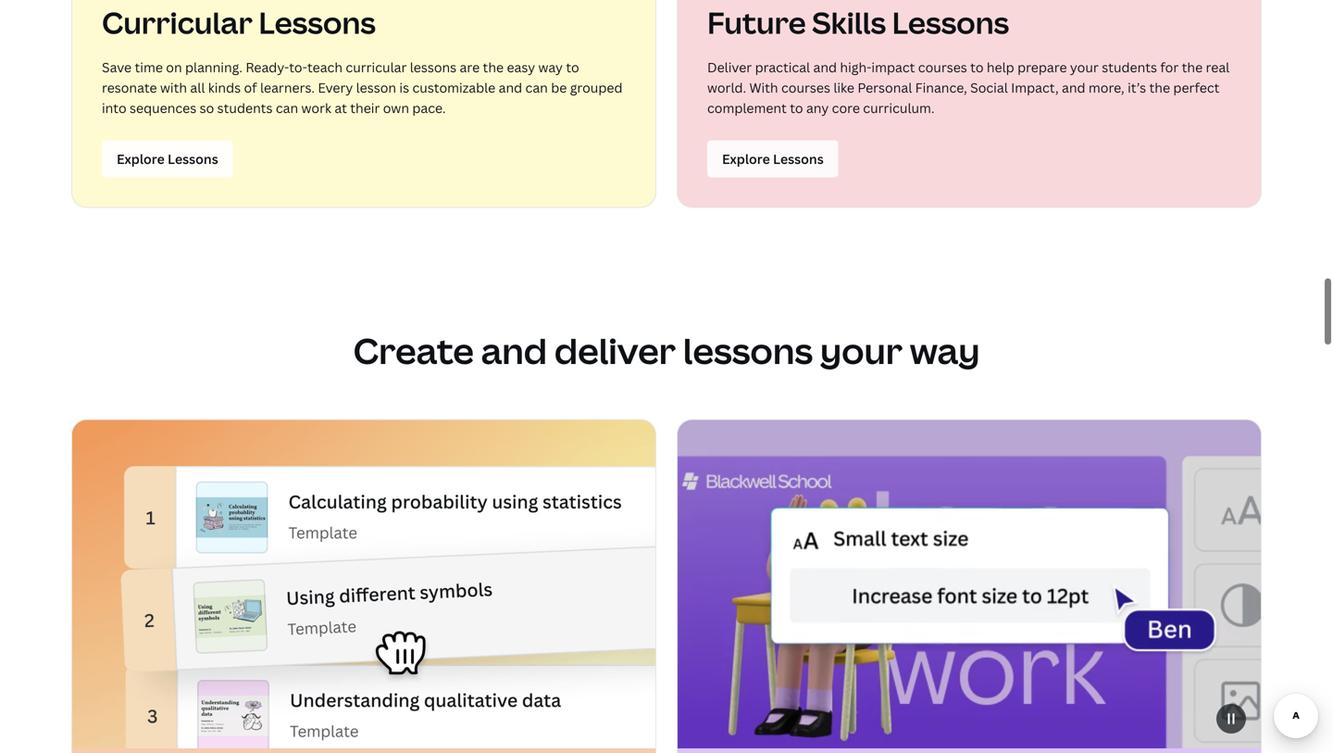 Task type: describe. For each thing, give the bounding box(es) containing it.
any
[[807, 99, 829, 117]]

lessons down any
[[773, 150, 824, 168]]

sequences
[[130, 99, 197, 117]]

deliver practical and high-impact courses to help prepare your students for the real world. with courses like personal finance, social impact, and more, it's the perfect complement to any core curriculum.
[[708, 58, 1230, 117]]

lessons up finance,
[[893, 2, 1010, 43]]

curricular
[[346, 58, 407, 76]]

future
[[708, 2, 806, 43]]

real
[[1206, 58, 1230, 76]]

0 horizontal spatial can
[[276, 99, 298, 117]]

so
[[200, 99, 214, 117]]

like
[[834, 79, 855, 96]]

teach
[[307, 58, 343, 76]]

to inside 'save time on planning. ready-to-teach curricular lessons are the easy way to resonate with all kinds of learners. every lesson is customizable and can be grouped into sequences so students can work at their own pace.'
[[566, 58, 579, 76]]

into
[[102, 99, 127, 117]]

prepare
[[1018, 58, 1067, 76]]

explore for future skills lessons
[[722, 150, 770, 168]]

every
[[318, 79, 353, 96]]

explore lessons link for future
[[708, 140, 839, 177]]

create
[[353, 327, 474, 374]]

at
[[335, 99, 347, 117]]

explore lessons link for curricular
[[102, 140, 233, 177]]

deliver
[[555, 327, 676, 374]]

kinds
[[208, 79, 241, 96]]

students inside 'save time on planning. ready-to-teach curricular lessons are the easy way to resonate with all kinds of learners. every lesson is customizable and can be grouped into sequences so students can work at their own pace.'
[[217, 99, 273, 117]]

curricular lessons
[[102, 2, 376, 43]]

to-
[[289, 58, 307, 76]]

impact,
[[1012, 79, 1059, 96]]

time
[[135, 58, 163, 76]]

1 vertical spatial lessons
[[683, 327, 813, 374]]

the inside 'save time on planning. ready-to-teach curricular lessons are the easy way to resonate with all kinds of learners. every lesson is customizable and can be grouped into sequences so students can work at their own pace.'
[[483, 58, 504, 76]]

2 horizontal spatial the
[[1182, 58, 1203, 76]]

planning.
[[185, 58, 243, 76]]

save
[[102, 58, 132, 76]]

resonate
[[102, 79, 157, 96]]

it's
[[1128, 79, 1147, 96]]

are
[[460, 58, 480, 76]]

save time on planning. ready-to-teach curricular lessons are the easy way to resonate with all kinds of learners. every lesson is customizable and can be grouped into sequences so students can work at their own pace.
[[102, 58, 623, 117]]

1 horizontal spatial can
[[526, 79, 548, 96]]

more,
[[1089, 79, 1125, 96]]

practical
[[755, 58, 811, 76]]

lessons inside 'save time on planning. ready-to-teach curricular lessons are the easy way to resonate with all kinds of learners. every lesson is customizable and can be grouped into sequences so students can work at their own pace.'
[[410, 58, 457, 76]]

is
[[400, 79, 409, 96]]

0 horizontal spatial your
[[820, 327, 903, 374]]

explore lessons for future
[[722, 150, 824, 168]]

lesson
[[356, 79, 396, 96]]

own
[[383, 99, 409, 117]]

curriculum.
[[863, 99, 935, 117]]

1 vertical spatial courses
[[782, 79, 831, 96]]

your inside deliver practical and high-impact courses to help prepare your students for the real world. with courses like personal finance, social impact, and more, it's the perfect complement to any core curriculum.
[[1071, 58, 1099, 76]]

for
[[1161, 58, 1179, 76]]



Task type: vqa. For each thing, say whether or not it's contained in the screenshot.
Free
no



Task type: locate. For each thing, give the bounding box(es) containing it.
to left help
[[971, 58, 984, 76]]

explore down complement
[[722, 150, 770, 168]]

of
[[244, 79, 257, 96]]

to
[[566, 58, 579, 76], [971, 58, 984, 76], [790, 99, 804, 117]]

0 horizontal spatial lessons
[[410, 58, 457, 76]]

1 horizontal spatial courses
[[919, 58, 968, 76]]

2 explore lessons from the left
[[722, 150, 824, 168]]

with
[[160, 79, 187, 96]]

0 horizontal spatial explore lessons link
[[102, 140, 233, 177]]

with
[[750, 79, 779, 96]]

courses up any
[[782, 79, 831, 96]]

can
[[526, 79, 548, 96], [276, 99, 298, 117]]

impact
[[872, 58, 915, 76]]

skills
[[812, 2, 887, 43]]

pace.
[[413, 99, 446, 117]]

can left be
[[526, 79, 548, 96]]

deliver
[[708, 58, 752, 76]]

1 horizontal spatial students
[[1102, 58, 1158, 76]]

2 horizontal spatial to
[[971, 58, 984, 76]]

finance,
[[916, 79, 968, 96]]

explore down 'sequences'
[[117, 150, 165, 168]]

core
[[832, 99, 860, 117]]

can down learners.
[[276, 99, 298, 117]]

1 horizontal spatial explore
[[722, 150, 770, 168]]

students down of
[[217, 99, 273, 117]]

1 horizontal spatial explore lessons
[[722, 150, 824, 168]]

way
[[539, 58, 563, 76], [910, 327, 980, 374]]

0 vertical spatial can
[[526, 79, 548, 96]]

your
[[1071, 58, 1099, 76], [820, 327, 903, 374]]

1 explore lessons from the left
[[117, 150, 218, 168]]

lessons down so in the left top of the page
[[168, 150, 218, 168]]

to left any
[[790, 99, 804, 117]]

the
[[483, 58, 504, 76], [1182, 58, 1203, 76], [1150, 79, 1171, 96]]

the right 'are'
[[483, 58, 504, 76]]

1 horizontal spatial way
[[910, 327, 980, 374]]

0 vertical spatial students
[[1102, 58, 1158, 76]]

1 vertical spatial your
[[820, 327, 903, 374]]

work
[[301, 99, 332, 117]]

explore lessons link down complement
[[708, 140, 839, 177]]

personal
[[858, 79, 913, 96]]

explore lessons down complement
[[722, 150, 824, 168]]

lessons
[[259, 2, 376, 43], [893, 2, 1010, 43], [168, 150, 218, 168], [773, 150, 824, 168]]

explore lessons link
[[102, 140, 233, 177], [708, 140, 839, 177]]

0 horizontal spatial way
[[539, 58, 563, 76]]

way inside 'save time on planning. ready-to-teach curricular lessons are the easy way to resonate with all kinds of learners. every lesson is customizable and can be grouped into sequences so students can work at their own pace.'
[[539, 58, 563, 76]]

their
[[350, 99, 380, 117]]

all
[[190, 79, 205, 96]]

0 horizontal spatial courses
[[782, 79, 831, 96]]

grouped
[[570, 79, 623, 96]]

perfect
[[1174, 79, 1220, 96]]

1 vertical spatial can
[[276, 99, 298, 117]]

explore lessons for curricular
[[117, 150, 218, 168]]

social
[[971, 79, 1008, 96]]

explore lessons down 'sequences'
[[117, 150, 218, 168]]

ready-
[[246, 58, 289, 76]]

0 horizontal spatial the
[[483, 58, 504, 76]]

0 horizontal spatial to
[[566, 58, 579, 76]]

lessons
[[410, 58, 457, 76], [683, 327, 813, 374]]

explore lessons link down 'sequences'
[[102, 140, 233, 177]]

0 horizontal spatial explore
[[117, 150, 165, 168]]

1 horizontal spatial your
[[1071, 58, 1099, 76]]

0 vertical spatial way
[[539, 58, 563, 76]]

1 horizontal spatial explore lessons link
[[708, 140, 839, 177]]

explore for curricular lessons
[[117, 150, 165, 168]]

0 horizontal spatial students
[[217, 99, 273, 117]]

0 vertical spatial your
[[1071, 58, 1099, 76]]

courses up finance,
[[919, 58, 968, 76]]

1 vertical spatial students
[[217, 99, 273, 117]]

be
[[551, 79, 567, 96]]

explore
[[117, 150, 165, 168], [722, 150, 770, 168]]

to up be
[[566, 58, 579, 76]]

world.
[[708, 79, 747, 96]]

create and deliver lessons your way
[[353, 327, 980, 374]]

explore lessons
[[117, 150, 218, 168], [722, 150, 824, 168]]

high-
[[840, 58, 872, 76]]

0 horizontal spatial explore lessons
[[117, 150, 218, 168]]

learners.
[[260, 79, 315, 96]]

0 vertical spatial lessons
[[410, 58, 457, 76]]

help
[[987, 58, 1015, 76]]

and inside 'save time on planning. ready-to-teach curricular lessons are the easy way to resonate with all kinds of learners. every lesson is customizable and can be grouped into sequences so students can work at their own pace.'
[[499, 79, 523, 96]]

easy
[[507, 58, 535, 76]]

2 explore lessons link from the left
[[708, 140, 839, 177]]

courses
[[919, 58, 968, 76], [782, 79, 831, 96]]

the down the for
[[1150, 79, 1171, 96]]

the up perfect
[[1182, 58, 1203, 76]]

lessons up teach
[[259, 2, 376, 43]]

1 explore from the left
[[117, 150, 165, 168]]

future skills lessons
[[708, 2, 1010, 43]]

1 vertical spatial way
[[910, 327, 980, 374]]

complement
[[708, 99, 787, 117]]

and
[[814, 58, 837, 76], [499, 79, 523, 96], [1062, 79, 1086, 96], [481, 327, 547, 374]]

students
[[1102, 58, 1158, 76], [217, 99, 273, 117]]

on
[[166, 58, 182, 76]]

curricular
[[102, 2, 253, 43]]

students up it's
[[1102, 58, 1158, 76]]

2 explore from the left
[[722, 150, 770, 168]]

customizable
[[413, 79, 496, 96]]

1 horizontal spatial the
[[1150, 79, 1171, 96]]

1 explore lessons link from the left
[[102, 140, 233, 177]]

students inside deliver practical and high-impact courses to help prepare your students for the real world. with courses like personal finance, social impact, and more, it's the perfect complement to any core curriculum.
[[1102, 58, 1158, 76]]

1 horizontal spatial lessons
[[683, 327, 813, 374]]

0 vertical spatial courses
[[919, 58, 968, 76]]

1 horizontal spatial to
[[790, 99, 804, 117]]



